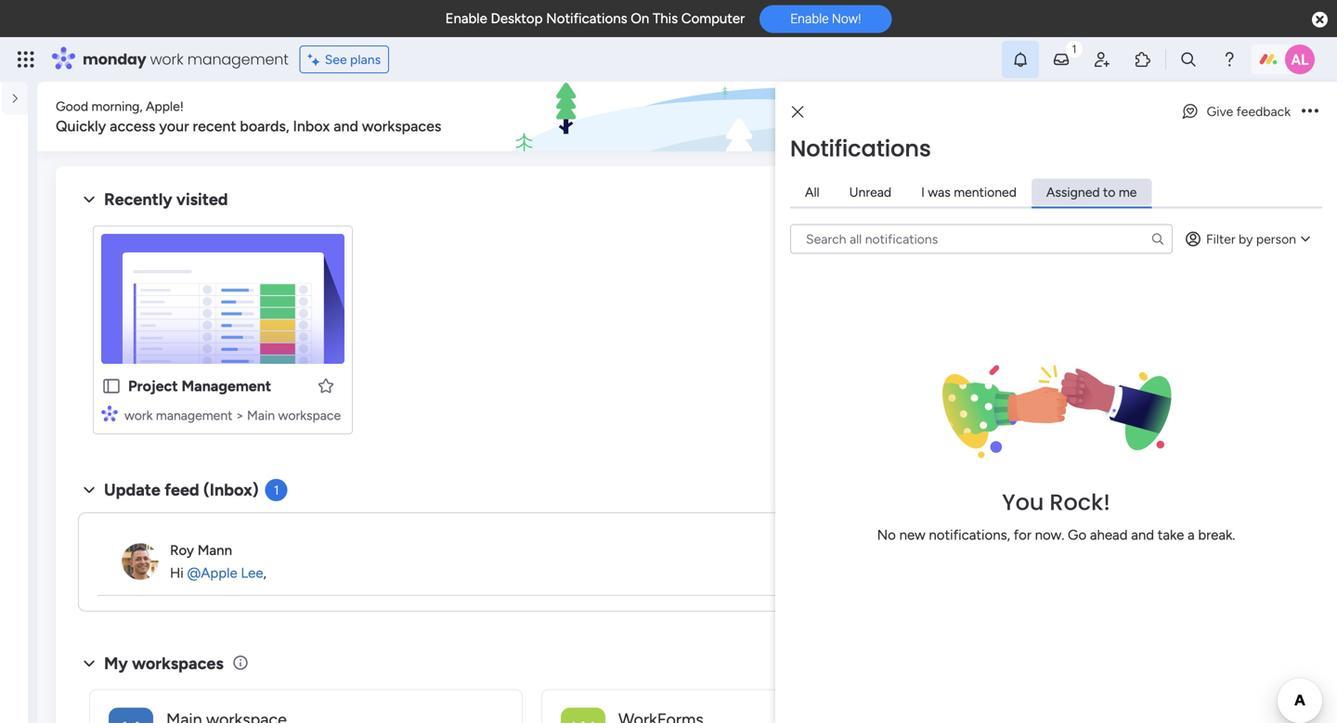 Task type: describe. For each thing, give the bounding box(es) containing it.
enable inside "upload your photo enable desktop notifications"
[[1077, 257, 1119, 274]]

feedback
[[1237, 104, 1291, 119]]

0 horizontal spatial workspaces
[[132, 654, 224, 674]]

1 vertical spatial management
[[156, 408, 233, 424]]

work management > main workspace
[[124, 408, 341, 424]]

computer
[[682, 10, 745, 27]]

see
[[325, 52, 347, 67]]

new
[[900, 527, 926, 544]]

notifications image
[[1012, 50, 1030, 69]]

now.
[[1035, 527, 1065, 544]]

quick
[[1206, 108, 1245, 125]]

check circle image
[[1059, 212, 1071, 226]]

project management
[[128, 378, 271, 395]]

select product image
[[17, 50, 35, 69]]

no
[[877, 527, 896, 544]]

inbox image
[[1052, 50, 1071, 69]]

rock!
[[1050, 487, 1111, 518]]

workspace image
[[109, 708, 153, 724]]

workspace image
[[561, 708, 606, 724]]

1 vertical spatial work
[[124, 408, 153, 424]]

quick search button
[[1176, 98, 1310, 135]]

give feedback button
[[1174, 97, 1299, 126]]

filter by person button
[[1177, 224, 1323, 254]]

mann
[[198, 542, 232, 559]]

upload your photo enable desktop notifications
[[1077, 233, 1259, 274]]

update
[[104, 480, 161, 500]]

your
[[159, 117, 189, 135]]

1 image
[[1066, 38, 1083, 59]]

assigned
[[1047, 184, 1100, 200]]

0 vertical spatial work
[[150, 49, 183, 70]]

for
[[1014, 527, 1032, 544]]

notifications,
[[929, 527, 1011, 544]]

1 horizontal spatial notifications
[[790, 133, 931, 164]]

setup account
[[1077, 210, 1172, 226]]

all
[[805, 184, 820, 200]]

and for morning,
[[334, 117, 358, 135]]

my
[[104, 654, 128, 674]]

go
[[1068, 527, 1087, 544]]

you
[[1002, 487, 1044, 518]]

enable now! button
[[760, 5, 892, 33]]

now!
[[832, 11, 861, 26]]

complete your profile
[[1059, 179, 1224, 199]]

public board image
[[101, 376, 122, 397]]

plans
[[350, 52, 381, 67]]

1 vertical spatial lottie animation element
[[0, 639, 28, 724]]

workspaces inside good morning, apple! quickly access your recent boards, inbox and workspaces
[[362, 117, 441, 135]]

profile
[[1176, 179, 1224, 199]]

morning,
[[92, 98, 143, 114]]

workspace
[[278, 408, 341, 424]]

options image
[[1302, 105, 1319, 118]]

close recently visited image
[[78, 189, 100, 211]]

project
[[128, 378, 178, 395]]

templates image image
[[1048, 438, 1293, 566]]

complete
[[1059, 179, 1133, 199]]

on
[[631, 10, 650, 27]]

recently visited
[[104, 189, 228, 209]]

setup account link
[[1059, 208, 1310, 229]]

close my workspaces image
[[78, 653, 100, 675]]

main
[[247, 408, 275, 424]]

i was mentioned
[[921, 184, 1017, 200]]

upload
[[1077, 233, 1122, 250]]

good morning, apple! quickly access your recent boards, inbox and workspaces
[[56, 98, 441, 135]]

inbox
[[293, 117, 330, 135]]

workspace options image
[[13, 184, 32, 203]]

enable for enable now!
[[791, 11, 829, 26]]

apps image
[[1134, 50, 1153, 69]]

to
[[1103, 184, 1116, 200]]

monday work management
[[83, 49, 289, 70]]

1
[[274, 483, 279, 498]]

your for photo
[[1125, 233, 1154, 250]]

recent
[[193, 117, 236, 135]]

person
[[1257, 231, 1297, 247]]

was
[[928, 184, 951, 200]]

desktop inside "upload your photo enable desktop notifications"
[[1123, 257, 1175, 274]]

add to favorites image
[[317, 377, 335, 395]]



Task type: locate. For each thing, give the bounding box(es) containing it.
upload your photo link
[[1077, 232, 1310, 252]]

and right "inbox"
[[334, 117, 358, 135]]

feed
[[165, 480, 199, 500]]

notifications inside "upload your photo enable desktop notifications"
[[1178, 257, 1259, 274]]

enable now!
[[791, 11, 861, 26]]

0 horizontal spatial lottie animation element
[[0, 639, 28, 724]]

visited
[[176, 189, 228, 209]]

0 vertical spatial lottie animation image
[[506, 82, 1028, 152]]

notifications
[[546, 10, 627, 27], [790, 133, 931, 164], [1178, 257, 1259, 274]]

lottie animation image left close my workspaces icon
[[0, 639, 28, 724]]

good
[[56, 98, 88, 114]]

0 vertical spatial notifications
[[546, 10, 627, 27]]

photo
[[1157, 233, 1194, 250]]

update feed (inbox)
[[104, 480, 259, 500]]

lottie animation image
[[506, 82, 1028, 152], [0, 639, 28, 724]]

2 vertical spatial notifications
[[1178, 257, 1259, 274]]

quickly
[[56, 117, 106, 135]]

this
[[653, 10, 678, 27]]

1 vertical spatial and
[[1132, 527, 1155, 544]]

0 horizontal spatial and
[[334, 117, 358, 135]]

and inside good morning, apple! quickly access your recent boards, inbox and workspaces
[[334, 117, 358, 135]]

1 horizontal spatial lottie animation element
[[506, 82, 1028, 152]]

take
[[1158, 527, 1185, 544]]

notifications down filter
[[1178, 257, 1259, 274]]

notifications up unread
[[790, 133, 931, 164]]

0 horizontal spatial desktop
[[491, 10, 543, 27]]

ahead
[[1090, 527, 1128, 544]]

management up good morning, apple! quickly access your recent boards, inbox and workspaces at the top of page
[[187, 49, 289, 70]]

notifications left on
[[546, 10, 627, 27]]

1 horizontal spatial workspaces
[[362, 117, 441, 135]]

0 vertical spatial and
[[334, 117, 358, 135]]

v2 bolt switch image
[[1191, 106, 1202, 127]]

1 horizontal spatial and
[[1132, 527, 1155, 544]]

search image
[[1151, 232, 1166, 247]]

by
[[1239, 231, 1253, 247]]

setup
[[1077, 210, 1115, 226]]

0 vertical spatial workspaces
[[362, 117, 441, 135]]

your for profile
[[1137, 179, 1172, 199]]

enable inside button
[[791, 11, 829, 26]]

dialog
[[776, 82, 1338, 724]]

help image
[[1221, 50, 1239, 69]]

roy mann
[[170, 542, 232, 559]]

work down project
[[124, 408, 153, 424]]

and for rock!
[[1132, 527, 1155, 544]]

workspaces right my
[[132, 654, 224, 674]]

dapulse close image
[[1312, 11, 1328, 30]]

0 vertical spatial management
[[187, 49, 289, 70]]

0 vertical spatial lottie animation element
[[506, 82, 1028, 152]]

management
[[187, 49, 289, 70], [156, 408, 233, 424]]

2 horizontal spatial enable
[[1077, 257, 1119, 274]]

and
[[334, 117, 358, 135], [1132, 527, 1155, 544]]

my workspaces
[[104, 654, 224, 674]]

recently
[[104, 189, 172, 209]]

filter by person
[[1207, 231, 1297, 247]]

give
[[1207, 104, 1234, 119]]

a
[[1188, 527, 1195, 544]]

account
[[1118, 210, 1172, 226]]

1 horizontal spatial enable
[[791, 11, 829, 26]]

boards,
[[240, 117, 289, 135]]

1 vertical spatial workspaces
[[132, 654, 224, 674]]

enable desktop notifications on this computer
[[445, 10, 745, 27]]

lottie animation element
[[506, 82, 1028, 152], [0, 639, 28, 724]]

close update feed (inbox) image
[[78, 479, 100, 502]]

2 horizontal spatial notifications
[[1178, 257, 1259, 274]]

1 horizontal spatial desktop
[[1123, 257, 1175, 274]]

invite members image
[[1093, 50, 1112, 69]]

work
[[150, 49, 183, 70], [124, 408, 153, 424]]

me
[[1119, 184, 1137, 200]]

lottie animation element left close my workspaces icon
[[0, 639, 28, 724]]

0 vertical spatial your
[[1137, 179, 1172, 199]]

see plans button
[[300, 46, 389, 73]]

>
[[236, 408, 244, 424]]

you rock! no new notifications, for now. go ahead and take a break.
[[877, 487, 1236, 544]]

0 horizontal spatial lottie animation image
[[0, 639, 28, 724]]

apple lee image
[[1286, 45, 1315, 74]]

enable
[[445, 10, 487, 27], [791, 11, 829, 26], [1077, 257, 1119, 274]]

search
[[1249, 108, 1295, 125]]

1 vertical spatial lottie animation image
[[0, 639, 28, 724]]

workspaces down plans
[[362, 117, 441, 135]]

your down account
[[1125, 233, 1154, 250]]

1 vertical spatial notifications
[[790, 133, 931, 164]]

lottie animation element up the all
[[506, 82, 1028, 152]]

enable for enable desktop notifications on this computer
[[445, 10, 487, 27]]

assigned to me
[[1047, 184, 1137, 200]]

see plans
[[325, 52, 381, 67]]

and inside you rock! no new notifications, for now. go ahead and take a break.
[[1132, 527, 1155, 544]]

desktop
[[491, 10, 543, 27], [1123, 257, 1175, 274]]

0 horizontal spatial enable
[[445, 10, 487, 27]]

0 vertical spatial desktop
[[491, 10, 543, 27]]

0 horizontal spatial notifications
[[546, 10, 627, 27]]

None search field
[[790, 224, 1173, 254]]

i
[[921, 184, 925, 200]]

break.
[[1199, 527, 1236, 544]]

workspaces
[[362, 117, 441, 135], [132, 654, 224, 674]]

monday
[[83, 49, 146, 70]]

work up apple!
[[150, 49, 183, 70]]

your right me
[[1137, 179, 1172, 199]]

(inbox)
[[203, 480, 259, 500]]

management down project management
[[156, 408, 233, 424]]

1 horizontal spatial lottie animation image
[[506, 82, 1028, 152]]

dialog containing notifications
[[776, 82, 1338, 724]]

access
[[110, 117, 156, 135]]

unread
[[850, 184, 892, 200]]

search everything image
[[1180, 50, 1198, 69]]

1 vertical spatial your
[[1125, 233, 1154, 250]]

quick search
[[1206, 108, 1295, 125]]

enable desktop notifications link
[[1077, 255, 1310, 276]]

give feedback
[[1207, 104, 1291, 119]]

and left take
[[1132, 527, 1155, 544]]

apple!
[[146, 98, 184, 114]]

lottie animation image up the all
[[506, 82, 1028, 152]]

filter
[[1207, 231, 1236, 247]]

mentioned
[[954, 184, 1017, 200]]

roy mann image
[[122, 543, 159, 581]]

Search all notifications search field
[[790, 224, 1173, 254]]

your inside "upload your photo enable desktop notifications"
[[1125, 233, 1154, 250]]

1 vertical spatial desktop
[[1123, 257, 1175, 274]]

your
[[1137, 179, 1172, 199], [1125, 233, 1154, 250]]

roy
[[170, 542, 194, 559]]

management
[[182, 378, 271, 395]]



Task type: vqa. For each thing, say whether or not it's contained in the screenshot.
recently visited
yes



